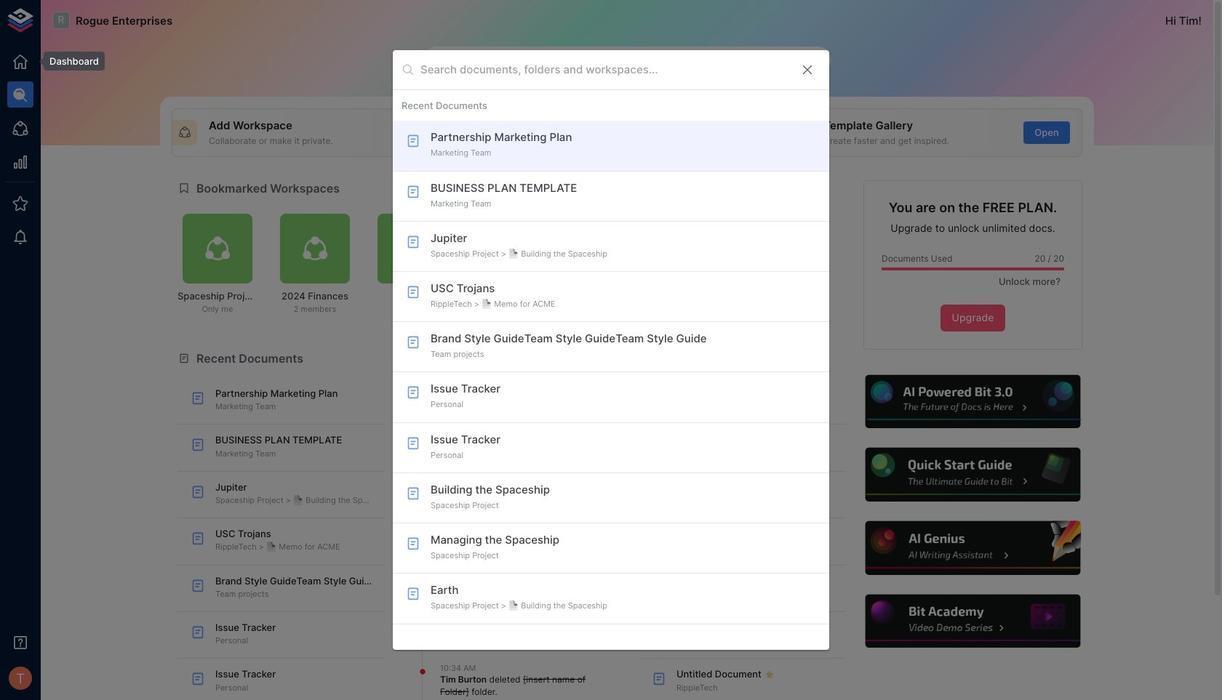 Task type: describe. For each thing, give the bounding box(es) containing it.
3 help image from the top
[[864, 520, 1083, 578]]

2 help image from the top
[[864, 446, 1083, 504]]

Search documents, folders and workspaces... text field
[[421, 59, 789, 81]]

4 help image from the top
[[864, 593, 1083, 651]]

1 help image from the top
[[864, 373, 1083, 431]]



Task type: locate. For each thing, give the bounding box(es) containing it.
dialog
[[393, 50, 830, 651]]

help image
[[864, 373, 1083, 431], [864, 446, 1083, 504], [864, 520, 1083, 578], [864, 593, 1083, 651]]

tooltip
[[33, 52, 105, 71]]



